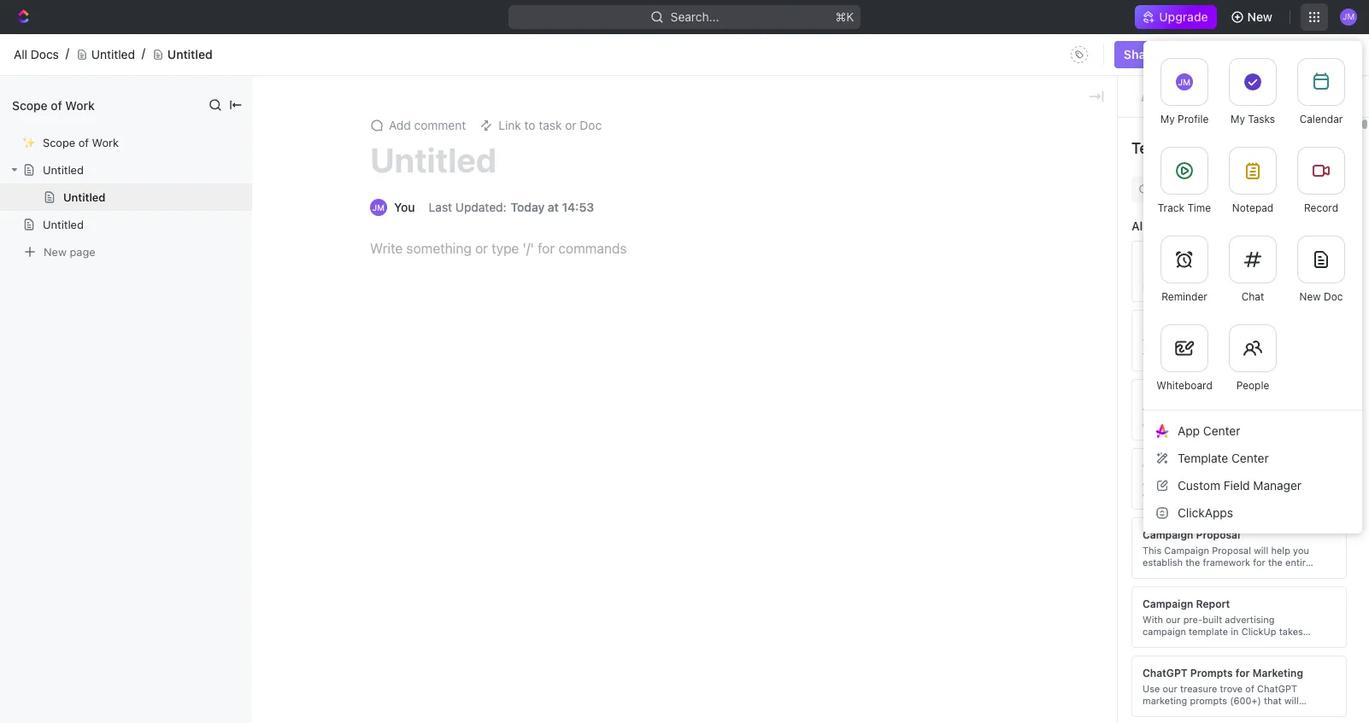 Task type: vqa. For each thing, say whether or not it's contained in the screenshot.
bottommost 🇪🇸
no



Task type: describe. For each thing, give the bounding box(es) containing it.
ago for 24 mins ago
[[1157, 393, 1178, 407]]

app center
[[1178, 424, 1240, 438]]

takes
[[1279, 626, 1303, 637]]

built
[[1203, 614, 1222, 625]]

ago for 27 mins ago
[[1156, 362, 1177, 376]]

24 mins ago
[[1110, 393, 1178, 407]]

- for - 'cell' for 6th - row from the top of the page
[[1110, 639, 1116, 653]]

date viewed button
[[1100, 327, 1195, 354]]

27 mins ago
[[1110, 362, 1177, 376]]

now
[[1137, 454, 1160, 469]]

calendar button
[[1287, 48, 1355, 137]]

work right favorites
[[65, 98, 95, 112]]

5 - row from the top
[[276, 600, 1369, 631]]

you inside campaign report with our pre-built advertising campaign template in clickup takes care of choosing the kpis to monitor, so you don't have to waste time on it.
[[1156, 650, 1172, 661]]

chat button
[[1219, 226, 1287, 314]]

add comment
[[389, 118, 466, 132]]

4 - row from the top
[[276, 569, 1369, 600]]

center for app center
[[1203, 424, 1240, 438]]

new up calendar
[[1301, 73, 1326, 87]]

- for - 'cell' corresponding to second - row from the top of the page
[[1110, 516, 1116, 530]]

brief
[[1196, 459, 1220, 472]]

docs for all docs
[[31, 47, 59, 61]]

welcome!
[[321, 228, 376, 243]]

⌘k
[[835, 9, 854, 24]]

campaign for campaign brief
[[1143, 459, 1193, 472]]

- cell for fifth - row from the top of the page
[[1100, 600, 1237, 631]]

today
[[511, 200, 545, 215]]

campaign inside campaign report with our pre-built advertising campaign template in clickup takes care of choosing the kpis to monitor, so you don't have to waste time on it.
[[1143, 598, 1193, 611]]

notepad
[[1232, 202, 1274, 215]]

5 column header from the left
[[963, 326, 1100, 355]]

add
[[389, 118, 411, 132]]

2 in agency management from the left
[[1106, 228, 1236, 243]]

1 agency from the left
[[401, 228, 442, 243]]

pre-
[[1183, 614, 1203, 625]]

0 vertical spatial doc
[[1330, 73, 1352, 87]]

new inside new button
[[1247, 9, 1273, 24]]

template center
[[1178, 451, 1269, 466]]

projects
[[51, 218, 96, 232]]

6 mins ago row
[[276, 415, 1369, 446]]

jm
[[1178, 77, 1191, 87]]

all for all docs
[[14, 47, 27, 61]]

comment
[[414, 118, 466, 132]]

6 - row from the top
[[276, 631, 1369, 661]]

see all
[[1286, 144, 1319, 156]]

tree inside sidebar navigation
[[7, 154, 239, 724]]

monitor,
[[1271, 638, 1308, 649]]

proposal
[[1196, 529, 1240, 541]]

Search by name... text field
[[1068, 293, 1284, 319]]

3 - row from the top
[[276, 538, 1369, 569]]

custom field manager
[[1178, 479, 1302, 493]]

7 - row from the top
[[276, 661, 1369, 692]]

new button
[[1223, 3, 1283, 31]]

with
[[1143, 614, 1163, 625]]

enable
[[591, 39, 629, 54]]

1 horizontal spatial to
[[1224, 650, 1233, 661]]

brand guidelines
[[1143, 321, 1228, 334]]

campaign proposal
[[1143, 529, 1240, 541]]

choosing
[[1177, 638, 1217, 649]]

management up the book
[[1164, 228, 1236, 243]]

Search... text field
[[1141, 177, 1292, 203]]

all docs
[[14, 47, 59, 61]]

track time button
[[1150, 137, 1219, 226]]

- cell for 8th - row from the top of the page
[[1100, 692, 1237, 723]]

hide
[[816, 39, 842, 54]]

8 - row from the top
[[276, 692, 1369, 723]]

projects link
[[51, 212, 191, 239]]

0 vertical spatial resource
[[1040, 173, 1091, 188]]

my profile
[[1160, 113, 1209, 126]]

search docs
[[1203, 73, 1274, 87]]

campaign
[[1143, 626, 1186, 637]]

campaign brief
[[1143, 459, 1220, 472]]

in inside campaign report with our pre-built advertising campaign template in clickup takes care of choosing the kpis to monitor, so you don't have to waste time on it.
[[1231, 626, 1239, 637]]

search
[[1203, 73, 1242, 87]]

3 column header from the left
[[594, 326, 765, 355]]

manager
[[1253, 479, 1302, 493]]

14:53
[[562, 200, 594, 215]]

time
[[1187, 202, 1211, 215]]

for
[[1236, 667, 1250, 680]]

marketing
[[1253, 667, 1303, 680]]

enable
[[769, 39, 807, 54]]

chat
[[1241, 291, 1264, 303]]

0 horizontal spatial resource management link
[[291, 195, 607, 222]]

tasks
[[1248, 113, 1275, 126]]

clickapps button
[[1150, 500, 1355, 527]]

browser
[[632, 39, 678, 54]]

0 horizontal spatial in
[[388, 228, 398, 243]]

brand for brand book
[[1143, 252, 1172, 265]]

all
[[1307, 144, 1319, 156]]

1 vertical spatial doc
[[1324, 291, 1343, 303]]

new left page
[[44, 245, 67, 259]]

clickapps
[[1178, 506, 1233, 520]]

want
[[546, 39, 573, 54]]

4 column header from the left
[[765, 326, 963, 355]]

work down add
[[374, 173, 402, 188]]

row containing date viewed
[[276, 326, 1369, 355]]

team
[[41, 189, 71, 203]]

share
[[1124, 47, 1157, 62]]

0 horizontal spatial to
[[576, 39, 588, 54]]

reminder
[[1162, 291, 1207, 303]]

- cell for fourth - row from the top of the page
[[1100, 569, 1237, 600]]

guidelines
[[1175, 321, 1228, 334]]

1 vertical spatial new doc button
[[1287, 226, 1355, 314]]

clickup
[[1242, 626, 1276, 637]]

last updated: today at 14:53
[[429, 200, 594, 215]]

management down updated:
[[445, 228, 517, 243]]

0 vertical spatial new doc
[[1301, 73, 1352, 87]]

prompts
[[1190, 667, 1233, 680]]

reminder button
[[1150, 226, 1219, 314]]

my for my profile
[[1160, 113, 1175, 126]]

space
[[74, 189, 108, 203]]

- cell for 2nd - row from the bottom of the page
[[1100, 661, 1237, 692]]

search docs button
[[1179, 67, 1284, 94]]

app center button
[[1150, 418, 1355, 445]]

0 horizontal spatial resource management
[[321, 201, 448, 215]]

1 column header from the left
[[276, 326, 295, 355]]

chatgpt
[[1143, 667, 1188, 680]]

just now row
[[276, 446, 1369, 477]]

- cell for second - row from the top of the page
[[1100, 508, 1237, 538]]

record
[[1304, 202, 1338, 215]]

spaces
[[14, 133, 50, 146]]

- for fourth - row from the top of the page - 'cell'
[[1110, 577, 1116, 592]]

the
[[1220, 638, 1235, 649]]

custom
[[1178, 479, 1220, 493]]

mins for 27
[[1127, 362, 1153, 376]]

brand for brand style guide
[[1143, 390, 1172, 403]]

sharing
[[1247, 334, 1284, 347]]

all docs link
[[14, 47, 59, 62]]



Task type: locate. For each thing, give the bounding box(es) containing it.
doc right chat
[[1324, 291, 1343, 303]]

1 vertical spatial campaign
[[1143, 529, 1193, 541]]

new doc button down record on the top of the page
[[1287, 226, 1355, 314]]

0 vertical spatial you
[[522, 39, 543, 54]]

2 campaign from the top
[[1143, 529, 1193, 541]]

campaign
[[1143, 459, 1193, 472], [1143, 529, 1193, 541], [1143, 598, 1193, 611]]

report
[[1196, 598, 1230, 611]]

team space
[[41, 189, 108, 203]]

0 horizontal spatial you
[[522, 39, 543, 54]]

management up track
[[1095, 173, 1167, 188]]

6 mins ago
[[1110, 423, 1171, 438]]

1 campaign from the top
[[1143, 459, 1193, 472]]

row
[[276, 326, 1369, 355]]

0 horizontal spatial in agency management
[[388, 228, 517, 243]]

new
[[1247, 9, 1273, 24], [1301, 73, 1326, 87], [44, 245, 67, 259], [1299, 291, 1321, 303]]

don't
[[1175, 650, 1198, 661]]

2 vertical spatial ago
[[1150, 423, 1171, 438]]

5 - from the top
[[1110, 608, 1116, 623]]

2 horizontal spatial to
[[1260, 638, 1269, 649]]

see all button
[[1279, 140, 1325, 161]]

27
[[1110, 362, 1124, 376]]

ago for 6 mins ago
[[1150, 423, 1171, 438]]

campaign up our
[[1143, 598, 1193, 611]]

2 - from the top
[[1110, 516, 1116, 530]]

my for my tasks
[[1231, 113, 1245, 126]]

you right do
[[522, 39, 543, 54]]

work left track
[[1092, 201, 1121, 215]]

- row
[[276, 477, 1369, 508], [276, 508, 1369, 538], [276, 538, 1369, 569], [276, 569, 1369, 600], [276, 600, 1369, 631], [276, 631, 1369, 661], [276, 661, 1369, 692], [276, 692, 1369, 723]]

1 vertical spatial to
[[1260, 638, 1269, 649]]

4 - cell from the top
[[1100, 569, 1237, 600]]

mins inside 27 mins ago row
[[1127, 362, 1153, 376]]

campaign report with our pre-built advertising campaign template in clickup takes care of choosing the kpis to monitor, so you don't have to waste time on it.
[[1143, 598, 1310, 661]]

whiteboard
[[1156, 379, 1213, 392]]

0 vertical spatial mins
[[1127, 362, 1153, 376]]

record button
[[1287, 137, 1355, 226]]

1 - row from the top
[[276, 477, 1369, 508]]

scope of work link
[[291, 168, 607, 195], [1009, 195, 1325, 222]]

6 - cell from the top
[[1100, 631, 1237, 661]]

my left profile
[[1160, 113, 1175, 126]]

mins inside 6 mins ago row
[[1121, 423, 1147, 438]]

table
[[276, 326, 1369, 723]]

1 in agency management from the left
[[388, 228, 517, 243]]

1 vertical spatial center
[[1232, 451, 1269, 466]]

at
[[548, 200, 559, 215]]

ago down whiteboard
[[1157, 393, 1178, 407]]

1 vertical spatial new doc
[[1299, 291, 1343, 303]]

- cell down custom
[[1100, 508, 1237, 538]]

see
[[1286, 144, 1305, 156]]

brand for brand guidelines
[[1143, 321, 1172, 334]]

2 vertical spatial to
[[1224, 650, 1233, 661]]

chatgpt prompts for marketing
[[1143, 667, 1303, 680]]

waste
[[1236, 650, 1262, 661]]

new doc right chat
[[1299, 291, 1343, 303]]

all up favorites
[[14, 47, 27, 61]]

work up space
[[92, 136, 119, 150]]

1 horizontal spatial you
[[1156, 650, 1172, 661]]

new doc button
[[1291, 67, 1362, 94], [1287, 226, 1355, 314]]

ago inside 6 mins ago row
[[1150, 423, 1171, 438]]

brand left the book
[[1143, 252, 1172, 265]]

do
[[503, 39, 519, 54]]

scope
[[12, 98, 48, 112], [43, 136, 75, 150], [321, 173, 356, 188], [1040, 201, 1075, 215]]

2 - cell from the top
[[1100, 508, 1237, 538]]

ago inside 27 mins ago row
[[1156, 362, 1177, 376]]

2 column header from the left
[[295, 326, 594, 355]]

in right welcome!
[[388, 228, 398, 243]]

track time
[[1158, 202, 1211, 215]]

management
[[1095, 173, 1167, 188], [376, 201, 448, 215], [445, 228, 517, 243], [1164, 228, 1236, 243]]

- for 6th - row from the bottom - 'cell'
[[1110, 547, 1116, 561]]

0 horizontal spatial agency
[[401, 228, 442, 243]]

6 - from the top
[[1110, 639, 1116, 653]]

all left templates
[[1132, 218, 1146, 233]]

new right chat
[[1299, 291, 1321, 303]]

brand book
[[1143, 252, 1201, 265]]

0 horizontal spatial docs
[[31, 47, 59, 61]]

agency up brand book
[[1119, 228, 1161, 243]]

to
[[576, 39, 588, 54], [1260, 638, 1269, 649], [1224, 650, 1233, 661]]

- cell down campaign brief
[[1100, 477, 1237, 508]]

ago
[[1156, 362, 1177, 376], [1157, 393, 1178, 407], [1150, 423, 1171, 438]]

1 brand from the top
[[1143, 252, 1172, 265]]

- cell up care
[[1100, 600, 1237, 631]]

of inside campaign report with our pre-built advertising campaign template in clickup takes care of choosing the kpis to monitor, so you don't have to waste time on it.
[[1165, 638, 1174, 649]]

new doc button up calendar
[[1291, 67, 1362, 94]]

0 horizontal spatial resource
[[321, 201, 373, 215]]

ago left "app"
[[1150, 423, 1171, 438]]

2 horizontal spatial in
[[1231, 626, 1239, 637]]

8 - from the top
[[1110, 700, 1116, 714]]

you
[[522, 39, 543, 54], [1156, 650, 1172, 661]]

8 - cell from the top
[[1100, 692, 1237, 723]]

- cell up our
[[1100, 569, 1237, 600]]

1 horizontal spatial resource management
[[1040, 173, 1167, 188]]

cell
[[276, 354, 295, 385], [295, 354, 594, 385], [594, 354, 765, 385], [765, 354, 963, 385], [963, 354, 1100, 385], [276, 385, 295, 415], [295, 385, 594, 415], [594, 385, 765, 415], [765, 385, 963, 415], [963, 385, 1100, 415], [276, 415, 295, 446], [295, 415, 594, 446], [594, 415, 765, 446], [765, 415, 963, 446], [963, 415, 1100, 446], [276, 446, 295, 477], [295, 446, 594, 477], [594, 446, 765, 477], [765, 446, 963, 477], [963, 446, 1100, 477], [276, 477, 295, 508], [295, 477, 594, 508], [594, 477, 765, 508], [765, 477, 963, 508], [963, 477, 1100, 508], [276, 508, 295, 538], [295, 508, 594, 538], [594, 508, 765, 538], [765, 508, 963, 538], [963, 508, 1100, 538], [276, 538, 295, 569], [295, 538, 594, 569], [594, 538, 765, 569], [765, 538, 963, 569], [963, 538, 1100, 569], [276, 569, 295, 600], [295, 569, 594, 600], [594, 569, 765, 600], [765, 569, 963, 600], [963, 569, 1100, 600], [276, 600, 295, 631], [295, 600, 594, 631], [594, 600, 765, 631], [765, 600, 963, 631], [963, 600, 1100, 631], [276, 631, 295, 661], [295, 631, 594, 661], [594, 631, 765, 661], [765, 631, 963, 661], [963, 631, 1100, 661], [276, 661, 295, 692], [295, 661, 594, 692], [594, 661, 765, 692], [765, 661, 963, 692], [963, 661, 1100, 692], [276, 692, 295, 723], [295, 692, 594, 723], [594, 692, 765, 723], [765, 692, 963, 723], [963, 692, 1100, 723]]

2 agency from the left
[[1119, 228, 1161, 243]]

care
[[1143, 638, 1162, 649]]

date viewed
[[1110, 334, 1169, 347]]

mins right 27
[[1127, 362, 1153, 376]]

resource management link up track
[[1009, 168, 1325, 195]]

24
[[1110, 393, 1125, 407]]

0 horizontal spatial my
[[1160, 113, 1175, 126]]

6
[[1110, 423, 1118, 438]]

page
[[70, 245, 95, 259]]

- cell down our
[[1100, 631, 1237, 661]]

0 horizontal spatial scope of work link
[[291, 168, 607, 195]]

template
[[1178, 451, 1228, 466]]

brand down search by name... text field
[[1143, 321, 1172, 334]]

- for - 'cell' for 8th - row from the top of the page
[[1110, 700, 1116, 714]]

mins
[[1127, 362, 1153, 376], [1128, 393, 1154, 407], [1121, 423, 1147, 438]]

1 vertical spatial resource management
[[321, 201, 448, 215]]

to down clickup
[[1260, 638, 1269, 649]]

favorites
[[14, 104, 59, 117]]

1 horizontal spatial all
[[1132, 218, 1146, 233]]

- cell down chatgpt
[[1100, 692, 1237, 723]]

new up search docs
[[1247, 9, 1273, 24]]

24 mins ago row
[[276, 385, 1369, 415]]

our
[[1166, 614, 1181, 625]]

1 horizontal spatial resource management link
[[1009, 168, 1325, 195]]

in left all templates
[[1106, 228, 1116, 243]]

mins inside 24 mins ago row
[[1128, 393, 1154, 407]]

2 my from the left
[[1231, 113, 1245, 126]]

1 vertical spatial brand
[[1143, 321, 1172, 334]]

tree containing team space
[[7, 154, 239, 724]]

4 - from the top
[[1110, 577, 1116, 592]]

1 vertical spatial mins
[[1128, 393, 1154, 407]]

all
[[14, 47, 27, 61], [1132, 218, 1146, 233]]

2 vertical spatial campaign
[[1143, 598, 1193, 611]]

in agency management up brand book
[[1106, 228, 1236, 243]]

campaign up custom
[[1143, 459, 1193, 472]]

0 vertical spatial brand
[[1143, 252, 1172, 265]]

27 mins ago row
[[276, 354, 1369, 385]]

0 vertical spatial resource management
[[1040, 173, 1167, 188]]

kpis
[[1237, 638, 1257, 649]]

new doc
[[1301, 73, 1352, 87], [1299, 291, 1343, 303]]

campaign down the clickapps
[[1143, 529, 1193, 541]]

you right so
[[1156, 650, 1172, 661]]

people button
[[1219, 314, 1287, 403]]

just now
[[1110, 454, 1160, 469]]

3 brand from the top
[[1143, 390, 1172, 403]]

ago inside 24 mins ago row
[[1157, 393, 1178, 407]]

1 horizontal spatial docs
[[286, 73, 315, 87]]

0 vertical spatial new doc button
[[1291, 67, 1362, 94]]

3 - from the top
[[1110, 547, 1116, 561]]

whiteboard button
[[1150, 314, 1219, 403]]

profile
[[1178, 113, 1209, 126]]

in up the
[[1231, 626, 1239, 637]]

my left tasks
[[1231, 113, 1245, 126]]

viewed
[[1136, 334, 1169, 347]]

1 - cell from the top
[[1100, 477, 1237, 508]]

search...
[[670, 9, 719, 24]]

book
[[1175, 252, 1201, 265]]

0 horizontal spatial all
[[14, 47, 27, 61]]

1 vertical spatial all
[[1132, 218, 1146, 233]]

brand left "style" on the right of page
[[1143, 390, 1172, 403]]

my inside my tasks button
[[1231, 113, 1245, 126]]

0 vertical spatial ago
[[1156, 362, 1177, 376]]

resource management link down comment
[[291, 195, 607, 222]]

1 horizontal spatial in
[[1106, 228, 1116, 243]]

1 horizontal spatial resource
[[1040, 173, 1091, 188]]

center up template center at the right bottom of page
[[1203, 424, 1240, 438]]

team space link
[[41, 183, 236, 210]]

agency down last
[[401, 228, 442, 243]]

center down app center button
[[1232, 451, 1269, 466]]

tree
[[7, 154, 239, 724]]

- cell
[[1100, 477, 1237, 508], [1100, 508, 1237, 538], [1100, 538, 1237, 569], [1100, 569, 1237, 600], [1100, 600, 1237, 631], [1100, 631, 1237, 661], [1100, 661, 1237, 692], [1100, 692, 1237, 723]]

notifications?
[[681, 39, 757, 54]]

sidebar navigation
[[0, 60, 256, 724]]

resource
[[1040, 173, 1091, 188], [321, 201, 373, 215]]

upgrade link
[[1135, 5, 1217, 29]]

column header
[[276, 326, 295, 355], [295, 326, 594, 355], [594, 326, 765, 355], [765, 326, 963, 355], [963, 326, 1100, 355]]

all for all templates
[[1132, 218, 1146, 233]]

to down the
[[1224, 650, 1233, 661]]

3 - cell from the top
[[1100, 538, 1237, 569]]

table containing 27 mins ago
[[276, 326, 1369, 723]]

2 vertical spatial brand
[[1143, 390, 1172, 403]]

resource management down templates in the top right of the page
[[1040, 173, 1167, 188]]

1 horizontal spatial agency
[[1119, 228, 1161, 243]]

2 brand from the top
[[1143, 321, 1172, 334]]

app
[[1178, 424, 1200, 438]]

1 - from the top
[[1110, 485, 1116, 500]]

1 vertical spatial ago
[[1157, 393, 1178, 407]]

2 vertical spatial mins
[[1121, 423, 1147, 438]]

mins for 24
[[1128, 393, 1154, 407]]

- cell for 6th - row from the top of the page
[[1100, 631, 1237, 661]]

brand
[[1143, 252, 1172, 265], [1143, 321, 1172, 334], [1143, 390, 1172, 403]]

team space, , element
[[15, 188, 32, 205]]

1 horizontal spatial my
[[1231, 113, 1245, 126]]

mins right 24
[[1128, 393, 1154, 407]]

center
[[1203, 424, 1240, 438], [1232, 451, 1269, 466]]

in agency management down last
[[388, 228, 517, 243]]

agency
[[401, 228, 442, 243], [1119, 228, 1161, 243]]

7 - cell from the top
[[1100, 661, 1237, 692]]

center for template center
[[1232, 451, 1269, 466]]

last
[[429, 200, 452, 215]]

1 horizontal spatial scope of work link
[[1009, 195, 1325, 222]]

1 vertical spatial you
[[1156, 650, 1172, 661]]

docs for search docs
[[1245, 73, 1274, 87]]

0 vertical spatial all
[[14, 47, 27, 61]]

0 vertical spatial campaign
[[1143, 459, 1193, 472]]

resource management up welcome!
[[321, 201, 448, 215]]

docs inside button
[[1245, 73, 1274, 87]]

- cell down the clickapps
[[1100, 538, 1237, 569]]

2 horizontal spatial docs
[[1245, 73, 1274, 87]]

mins for 6
[[1121, 423, 1147, 438]]

doc up calendar
[[1330, 73, 1352, 87]]

new doc up calendar
[[1301, 73, 1352, 87]]

management left updated:
[[376, 201, 448, 215]]

- for first - row from the top of the page - 'cell'
[[1110, 485, 1116, 500]]

0 vertical spatial to
[[576, 39, 588, 54]]

mins right the 6
[[1121, 423, 1147, 438]]

0 vertical spatial center
[[1203, 424, 1240, 438]]

2 - row from the top
[[276, 508, 1369, 538]]

work
[[65, 98, 95, 112], [92, 136, 119, 150], [374, 173, 402, 188], [1092, 201, 1121, 215]]

field
[[1224, 479, 1250, 493]]

custom field manager button
[[1150, 473, 1355, 500]]

ago up whiteboard
[[1156, 362, 1177, 376]]

my tasks
[[1231, 113, 1275, 126]]

1 my from the left
[[1160, 113, 1175, 126]]

advertising
[[1225, 614, 1275, 625]]

- cell down the don't
[[1100, 661, 1237, 692]]

- cell for first - row from the top of the page
[[1100, 477, 1237, 508]]

- for - 'cell' corresponding to fifth - row from the top of the page
[[1110, 608, 1116, 623]]

template
[[1189, 626, 1228, 637]]

7 - from the top
[[1110, 670, 1116, 684]]

1 vertical spatial resource
[[321, 201, 373, 215]]

1 horizontal spatial in agency management
[[1106, 228, 1236, 243]]

templates
[[1132, 139, 1204, 157]]

to right want
[[576, 39, 588, 54]]

my tasks button
[[1219, 48, 1287, 137]]

- for - 'cell' related to 2nd - row from the bottom of the page
[[1110, 670, 1116, 684]]

notepad button
[[1219, 137, 1287, 226]]

- cell for 6th - row from the bottom
[[1100, 538, 1237, 569]]

3 campaign from the top
[[1143, 598, 1193, 611]]

so
[[1143, 650, 1153, 661]]

have
[[1201, 650, 1222, 661]]

campaign for campaign proposal
[[1143, 529, 1193, 541]]

guide
[[1204, 390, 1233, 403]]

5 - cell from the top
[[1100, 600, 1237, 631]]



